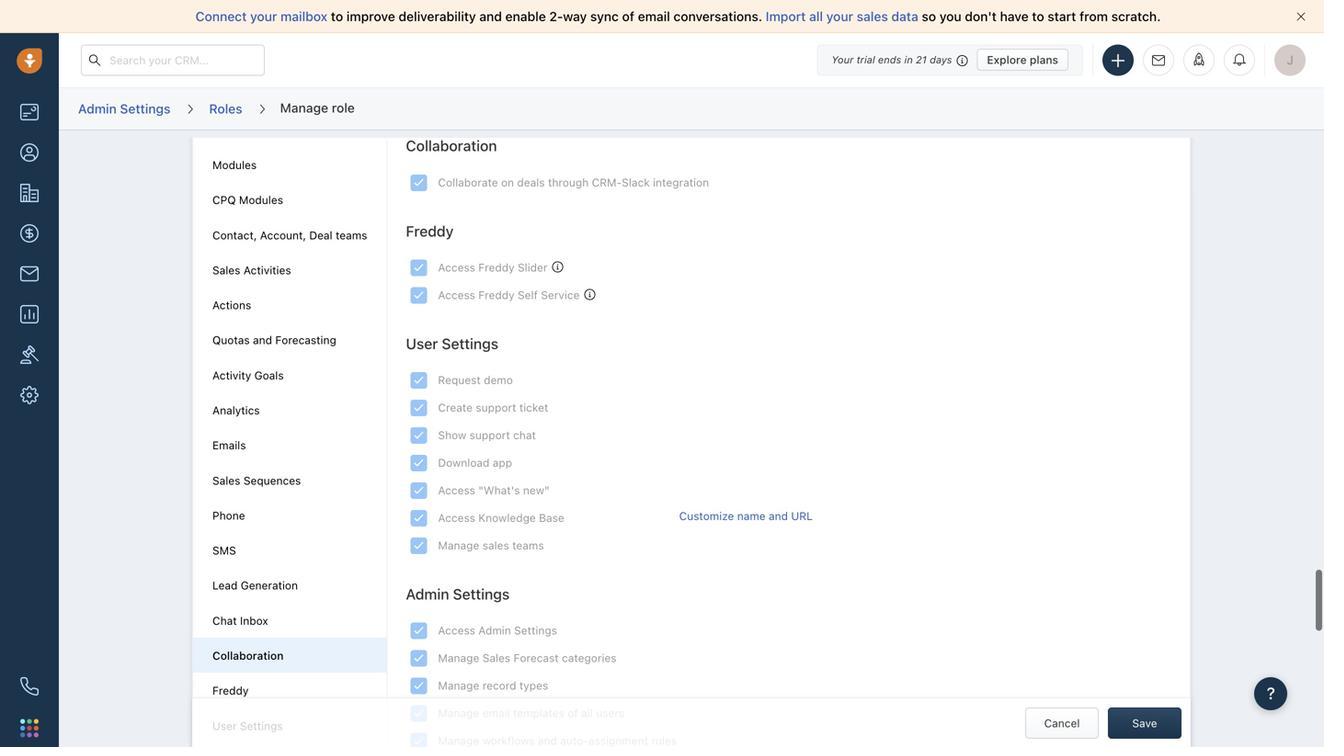 Task type: vqa. For each thing, say whether or not it's contained in the screenshot.
second Sa from the top
no



Task type: locate. For each thing, give the bounding box(es) containing it.
cancel button
[[1026, 708, 1099, 739]]

access knowledge base
[[438, 512, 565, 525]]

4 access from the top
[[438, 512, 475, 525]]

teams right deal
[[336, 229, 367, 242]]

freddy down access freddy slider
[[479, 289, 515, 302]]

sales up phone
[[212, 474, 240, 487]]

customize name and url link
[[679, 509, 813, 527]]

plans
[[1030, 53, 1059, 66]]

your
[[832, 54, 854, 66]]

collaborate on deals through crm-slack integration
[[438, 176, 709, 189]]

0 vertical spatial user settings
[[406, 335, 499, 353]]

to left start
[[1032, 9, 1045, 24]]

1 horizontal spatial of
[[622, 9, 635, 24]]

0 vertical spatial sales
[[857, 9, 888, 24]]

2 vertical spatial and
[[769, 510, 788, 523]]

conversations.
[[674, 9, 763, 24]]

sales for sales sequences
[[212, 474, 240, 487]]

close image
[[1297, 12, 1306, 21]]

access
[[438, 261, 475, 274], [438, 289, 475, 302], [438, 484, 475, 497], [438, 512, 475, 525], [438, 625, 475, 638]]

access down download
[[438, 484, 475, 497]]

1 vertical spatial admin settings
[[406, 586, 510, 603]]

account,
[[260, 229, 306, 242]]

5 access from the top
[[438, 625, 475, 638]]

1 horizontal spatial admin settings
[[406, 586, 510, 603]]

manage role
[[280, 100, 355, 115]]

phone link
[[212, 509, 245, 522]]

1 vertical spatial and
[[253, 334, 272, 347]]

download app
[[438, 457, 512, 470]]

email down manage record types
[[483, 707, 510, 720]]

inbox
[[240, 615, 268, 628]]

show support chat
[[438, 429, 536, 442]]

0 vertical spatial admin settings
[[78, 101, 171, 116]]

0 vertical spatial sales
[[212, 264, 240, 277]]

1 vertical spatial admin
[[406, 586, 449, 603]]

admin down search your crm... text box
[[78, 101, 117, 116]]

3 access from the top
[[438, 484, 475, 497]]

sales down 'access knowledge base'
[[483, 539, 509, 552]]

Search your CRM... text field
[[81, 45, 265, 76]]

show
[[438, 429, 467, 442]]

access up manage sales teams
[[438, 512, 475, 525]]

0 vertical spatial all
[[809, 9, 823, 24]]

settings up request demo
[[442, 335, 499, 353]]

manage email templates of all users
[[438, 707, 625, 720]]

0 horizontal spatial admin
[[78, 101, 117, 116]]

0 vertical spatial user
[[406, 335, 438, 353]]

user settings
[[406, 335, 499, 353], [212, 720, 283, 733]]

trial
[[857, 54, 875, 66]]

0 horizontal spatial collaboration
[[212, 650, 284, 663]]

1 horizontal spatial teams
[[512, 539, 544, 552]]

admin up manage sales forecast categories
[[479, 625, 511, 638]]

admin settings up access admin settings at left bottom
[[406, 586, 510, 603]]

your up your
[[827, 9, 854, 24]]

freshworks switcher image
[[20, 720, 39, 738]]

manage for manage role
[[280, 100, 328, 115]]

0 horizontal spatial to
[[331, 9, 343, 24]]

emails link
[[212, 439, 246, 452]]

lead generation link
[[212, 580, 298, 593]]

sequences
[[244, 474, 301, 487]]

manage
[[280, 100, 328, 115], [438, 539, 480, 552], [438, 652, 480, 665], [438, 680, 480, 693], [438, 707, 480, 720]]

to right mailbox
[[331, 9, 343, 24]]

2 access from the top
[[438, 289, 475, 302]]

manage down manage record types
[[438, 707, 480, 720]]

support for show
[[470, 429, 510, 442]]

your left mailbox
[[250, 9, 277, 24]]

sales activities
[[212, 264, 291, 277]]

all
[[809, 9, 823, 24], [581, 707, 593, 720]]

1 vertical spatial collaboration
[[212, 650, 284, 663]]

0 vertical spatial collaboration
[[406, 137, 497, 155]]

chat
[[513, 429, 536, 442]]

0 horizontal spatial user settings
[[212, 720, 283, 733]]

1 vertical spatial email
[[483, 707, 510, 720]]

phone
[[212, 509, 245, 522]]

sales down access admin settings at left bottom
[[483, 652, 511, 665]]

save button
[[1108, 708, 1182, 739]]

sales
[[857, 9, 888, 24], [483, 539, 509, 552]]

collaboration down inbox at the bottom
[[212, 650, 284, 663]]

admin settings
[[78, 101, 171, 116], [406, 586, 510, 603]]

request demo
[[438, 374, 513, 387]]

1 horizontal spatial admin
[[406, 586, 449, 603]]

0 horizontal spatial and
[[253, 334, 272, 347]]

support for create
[[476, 401, 516, 414]]

improve
[[347, 9, 395, 24]]

user
[[406, 335, 438, 353], [212, 720, 237, 733]]

0 horizontal spatial sales
[[483, 539, 509, 552]]

cpq
[[212, 194, 236, 207]]

0 vertical spatial admin
[[78, 101, 117, 116]]

get contextual help from freddy, be it in the middle of solving a conversation or writing a kb article, etc. image
[[552, 262, 563, 273]]

chat inbox link
[[212, 615, 268, 628]]

0 horizontal spatial of
[[568, 707, 578, 720]]

0 vertical spatial email
[[638, 9, 670, 24]]

teams down knowledge
[[512, 539, 544, 552]]

freddy
[[406, 222, 454, 240], [479, 261, 515, 274], [479, 289, 515, 302], [212, 685, 249, 698]]

0 horizontal spatial your
[[250, 9, 277, 24]]

freddy up access freddy self service
[[479, 261, 515, 274]]

modules up cpq
[[212, 159, 257, 172]]

all right import
[[809, 9, 823, 24]]

sales left data
[[857, 9, 888, 24]]

1 your from the left
[[250, 9, 277, 24]]

activities
[[244, 264, 291, 277]]

2-
[[550, 9, 563, 24]]

2 vertical spatial admin
[[479, 625, 511, 638]]

0 vertical spatial modules
[[212, 159, 257, 172]]

2 horizontal spatial admin
[[479, 625, 511, 638]]

access down access freddy slider
[[438, 289, 475, 302]]

user settings down freddy link
[[212, 720, 283, 733]]

and left url
[[769, 510, 788, 523]]

1 horizontal spatial to
[[1032, 9, 1045, 24]]

settings
[[120, 101, 171, 116], [442, 335, 499, 353], [453, 586, 510, 603], [514, 625, 557, 638], [240, 720, 283, 733]]

1 vertical spatial sales
[[212, 474, 240, 487]]

2 vertical spatial sales
[[483, 652, 511, 665]]

2 your from the left
[[827, 9, 854, 24]]

0 horizontal spatial admin settings
[[78, 101, 171, 116]]

1 vertical spatial all
[[581, 707, 593, 720]]

to
[[331, 9, 343, 24], [1032, 9, 1045, 24]]

email
[[638, 9, 670, 24], [483, 707, 510, 720]]

support down demo at the bottom left of page
[[476, 401, 516, 414]]

access for access freddy slider
[[438, 261, 475, 274]]

activity goals link
[[212, 369, 284, 382]]

manage up manage record types
[[438, 652, 480, 665]]

of right templates
[[568, 707, 578, 720]]

modules
[[212, 159, 257, 172], [239, 194, 283, 207]]

of
[[622, 9, 635, 24], [568, 707, 578, 720]]

access up manage record types
[[438, 625, 475, 638]]

1 vertical spatial of
[[568, 707, 578, 720]]

user settings up request in the bottom left of the page
[[406, 335, 499, 353]]

url
[[791, 510, 813, 523]]

admin settings down search your crm... text box
[[78, 101, 171, 116]]

0 horizontal spatial teams
[[336, 229, 367, 242]]

0 horizontal spatial email
[[483, 707, 510, 720]]

start
[[1048, 9, 1076, 24]]

slider
[[518, 261, 548, 274]]

activity
[[212, 369, 251, 382]]

modules right cpq
[[239, 194, 283, 207]]

lead
[[212, 580, 238, 593]]

roles
[[209, 101, 242, 116]]

manage down 'access knowledge base'
[[438, 539, 480, 552]]

and left the enable
[[480, 9, 502, 24]]

access for access admin settings
[[438, 625, 475, 638]]

your
[[250, 9, 277, 24], [827, 9, 854, 24]]

1 vertical spatial modules
[[239, 194, 283, 207]]

in
[[905, 54, 913, 66]]

base
[[539, 512, 565, 525]]

don't
[[965, 9, 997, 24]]

service
[[541, 289, 580, 302]]

and right quotas
[[253, 334, 272, 347]]

explore
[[987, 53, 1027, 66]]

support
[[476, 401, 516, 414], [470, 429, 510, 442]]

from
[[1080, 9, 1108, 24]]

ticket
[[520, 401, 548, 414]]

support down "create support ticket"
[[470, 429, 510, 442]]

0 vertical spatial and
[[480, 9, 502, 24]]

1 horizontal spatial and
[[480, 9, 502, 24]]

manage left record
[[438, 680, 480, 693]]

manage left role
[[280, 100, 328, 115]]

2 horizontal spatial and
[[769, 510, 788, 523]]

admin up access admin settings at left bottom
[[406, 586, 449, 603]]

0 horizontal spatial user
[[212, 720, 237, 733]]

manage record types
[[438, 680, 548, 693]]

of right sync
[[622, 9, 635, 24]]

1 vertical spatial sales
[[483, 539, 509, 552]]

sales up actions link
[[212, 264, 240, 277]]

save
[[1133, 717, 1158, 730]]

emails
[[212, 439, 246, 452]]

sms
[[212, 545, 236, 557]]

admin
[[78, 101, 117, 116], [406, 586, 449, 603], [479, 625, 511, 638]]

access up access freddy self service
[[438, 261, 475, 274]]

0 vertical spatial support
[[476, 401, 516, 414]]

templates
[[513, 707, 565, 720]]

1 vertical spatial support
[[470, 429, 510, 442]]

access for access knowledge base
[[438, 512, 475, 525]]

request
[[438, 374, 481, 387]]

"what's
[[479, 484, 520, 497]]

21
[[916, 54, 927, 66]]

1 horizontal spatial your
[[827, 9, 854, 24]]

collaboration up collaborate
[[406, 137, 497, 155]]

email right sync
[[638, 9, 670, 24]]

sales
[[212, 264, 240, 277], [212, 474, 240, 487], [483, 652, 511, 665]]

0 horizontal spatial all
[[581, 707, 593, 720]]

1 access from the top
[[438, 261, 475, 274]]

all left the "users"
[[581, 707, 593, 720]]

so
[[922, 9, 936, 24]]

access freddy self service
[[438, 289, 580, 302]]

crm-
[[592, 176, 622, 189]]



Task type: describe. For each thing, give the bounding box(es) containing it.
customize name and url
[[679, 510, 813, 523]]

admin settings inside "admin settings" link
[[78, 101, 171, 116]]

0 vertical spatial teams
[[336, 229, 367, 242]]

access for access "what's new"
[[438, 484, 475, 497]]

collaborate
[[438, 176, 498, 189]]

roles link
[[208, 95, 243, 123]]

user settings link
[[212, 720, 283, 733]]

2 to from the left
[[1032, 9, 1045, 24]]

customize
[[679, 510, 734, 523]]

ends
[[878, 54, 902, 66]]

lead generation
[[212, 580, 298, 593]]

admin settings link
[[77, 95, 171, 123]]

scratch.
[[1112, 9, 1161, 24]]

days
[[930, 54, 952, 66]]

categories
[[562, 652, 617, 665]]

create
[[438, 401, 473, 414]]

cpq modules
[[212, 194, 283, 207]]

your trial ends in 21 days
[[832, 54, 952, 66]]

1 horizontal spatial all
[[809, 9, 823, 24]]

deflect and enable self service for your customer issues to automate resolutions image
[[584, 289, 595, 300]]

have
[[1000, 9, 1029, 24]]

app
[[493, 457, 512, 470]]

phone image
[[20, 678, 39, 696]]

analytics link
[[212, 404, 260, 417]]

generation
[[241, 580, 298, 593]]

new"
[[523, 484, 550, 497]]

connect your mailbox to improve deliverability and enable 2-way sync of email conversations. import all your sales data so you don't have to start from scratch.
[[196, 9, 1161, 24]]

slack
[[622, 176, 650, 189]]

properties image
[[20, 346, 39, 364]]

access "what's new"
[[438, 484, 550, 497]]

on
[[501, 176, 514, 189]]

sales sequences
[[212, 474, 301, 487]]

data
[[892, 9, 919, 24]]

1 horizontal spatial collaboration
[[406, 137, 497, 155]]

1 to from the left
[[331, 9, 343, 24]]

access freddy slider
[[438, 261, 548, 274]]

contact, account, deal teams
[[212, 229, 367, 242]]

create support ticket
[[438, 401, 548, 414]]

what's new image
[[1193, 53, 1206, 66]]

manage for manage sales teams
[[438, 539, 480, 552]]

analytics
[[212, 404, 260, 417]]

integration
[[653, 176, 709, 189]]

collaboration link
[[212, 650, 284, 663]]

manage for manage email templates of all users
[[438, 707, 480, 720]]

explore plans
[[987, 53, 1059, 66]]

freddy down collaborate
[[406, 222, 454, 240]]

1 vertical spatial teams
[[512, 539, 544, 552]]

admin inside "admin settings" link
[[78, 101, 117, 116]]

deals
[[517, 176, 545, 189]]

sms link
[[212, 545, 236, 557]]

connect your mailbox link
[[196, 9, 331, 24]]

record
[[483, 680, 516, 693]]

import
[[766, 9, 806, 24]]

freddy link
[[212, 685, 249, 698]]

send email image
[[1152, 55, 1165, 67]]

sync
[[590, 9, 619, 24]]

1 horizontal spatial sales
[[857, 9, 888, 24]]

deliverability
[[399, 9, 476, 24]]

settings down search your crm... text box
[[120, 101, 171, 116]]

1 horizontal spatial user
[[406, 335, 438, 353]]

actions
[[212, 299, 251, 312]]

forecast
[[514, 652, 559, 665]]

manage for manage record types
[[438, 680, 480, 693]]

quotas and forecasting link
[[212, 334, 336, 347]]

activity goals
[[212, 369, 284, 382]]

contact,
[[212, 229, 257, 242]]

cancel
[[1044, 717, 1080, 730]]

import all your sales data link
[[766, 9, 922, 24]]

settings up forecast
[[514, 625, 557, 638]]

forecasting
[[275, 334, 336, 347]]

enable
[[506, 9, 546, 24]]

chat inbox
[[212, 615, 268, 628]]

access for access freddy self service
[[438, 289, 475, 302]]

connect
[[196, 9, 247, 24]]

1 horizontal spatial email
[[638, 9, 670, 24]]

name
[[737, 510, 766, 523]]

quotas and forecasting
[[212, 334, 336, 347]]

chat
[[212, 615, 237, 628]]

sales for sales activities
[[212, 264, 240, 277]]

settings up access admin settings at left bottom
[[453, 586, 510, 603]]

1 vertical spatial user settings
[[212, 720, 283, 733]]

sales sequences link
[[212, 474, 301, 487]]

1 horizontal spatial user settings
[[406, 335, 499, 353]]

0 vertical spatial of
[[622, 9, 635, 24]]

manage for manage sales forecast categories
[[438, 652, 480, 665]]

manage sales teams
[[438, 539, 544, 552]]

freddy up user settings link
[[212, 685, 249, 698]]

settings down freddy link
[[240, 720, 283, 733]]

through
[[548, 176, 589, 189]]

1 vertical spatial user
[[212, 720, 237, 733]]

knowledge
[[479, 512, 536, 525]]

users
[[596, 707, 625, 720]]

you
[[940, 9, 962, 24]]

manage sales forecast categories
[[438, 652, 617, 665]]

phone element
[[11, 669, 48, 705]]

explore plans link
[[977, 49, 1069, 71]]

role
[[332, 100, 355, 115]]

goals
[[254, 369, 284, 382]]



